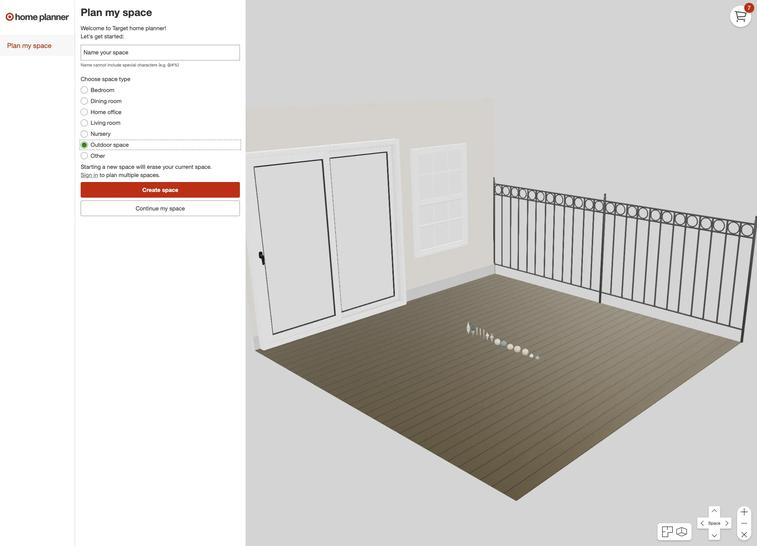 Task type: vqa. For each thing, say whether or not it's contained in the screenshot.
the top My
yes



Task type: describe. For each thing, give the bounding box(es) containing it.
sign in button
[[81, 171, 98, 179]]

space right create
[[162, 186, 178, 193]]

starting
[[81, 163, 101, 170]]

include
[[108, 62, 121, 68]]

space inside starting a new space willl erase your current space. sign in to plan multiple spaces.
[[119, 163, 135, 170]]

Living room radio
[[81, 119, 88, 127]]

choose space type
[[81, 75, 130, 83]]

space up bedroom
[[102, 75, 118, 83]]

in
[[94, 171, 98, 178]]

1 vertical spatial my
[[22, 41, 31, 49]]

create space button
[[81, 182, 240, 198]]

other
[[91, 152, 105, 159]]

space right the outdoor
[[113, 141, 129, 148]]

dining room
[[91, 97, 122, 104]]

space down home planner landing page image
[[33, 41, 52, 49]]

@#%)
[[167, 62, 179, 68]]

outdoor
[[91, 141, 112, 148]]

tilt camera down 30° image
[[709, 529, 721, 540]]

home planner landing page image
[[6, 6, 69, 28]]

dining
[[91, 97, 107, 104]]

name cannot include special characters (e.g. @#%)
[[81, 62, 179, 68]]

Outdoor space radio
[[81, 141, 88, 149]]

new
[[107, 163, 118, 170]]

choose
[[81, 75, 101, 83]]

let's
[[81, 33, 93, 40]]

cannot
[[93, 62, 106, 68]]

your
[[163, 163, 174, 170]]

2 horizontal spatial my
[[160, 205, 168, 212]]

planner!
[[146, 25, 166, 32]]

get
[[95, 33, 103, 40]]

(e.g.
[[159, 62, 166, 68]]

welcome to target home planner! let's get started:
[[81, 25, 166, 40]]

sign
[[81, 171, 92, 178]]

Other radio
[[81, 152, 88, 159]]

space down create space button
[[170, 205, 185, 212]]

special
[[123, 62, 136, 68]]

started:
[[104, 33, 124, 40]]

top view button icon image
[[663, 527, 673, 537]]

Dining room radio
[[81, 98, 88, 105]]



Task type: locate. For each thing, give the bounding box(es) containing it.
home office
[[91, 108, 122, 115]]

plan
[[81, 6, 102, 18], [7, 41, 20, 49]]

continue my space
[[136, 205, 185, 212]]

Nursery radio
[[81, 130, 88, 138]]

room for living room
[[107, 119, 121, 126]]

nursery
[[91, 130, 111, 137]]

home
[[91, 108, 106, 115]]

starting a new space willl erase your current space. sign in to plan multiple spaces.
[[81, 163, 212, 178]]

type
[[119, 75, 130, 83]]

name
[[81, 62, 92, 68]]

outdoor space
[[91, 141, 129, 148]]

1 horizontal spatial to
[[106, 25, 111, 32]]

plan
[[106, 171, 117, 178]]

plan inside plan my space button
[[7, 41, 20, 49]]

1 horizontal spatial plan my space
[[81, 6, 152, 18]]

welcome
[[81, 25, 104, 32]]

pan camera right 30° image
[[721, 518, 732, 529]]

spaces.
[[140, 171, 160, 178]]

front view button icon image
[[677, 527, 687, 537]]

plan my space down home planner landing page image
[[7, 41, 52, 49]]

room
[[108, 97, 122, 104], [107, 119, 121, 126]]

to up 'started:'
[[106, 25, 111, 32]]

tilt camera up 30° image
[[709, 506, 721, 518]]

space up home
[[123, 6, 152, 18]]

continue
[[136, 205, 159, 212]]

space up multiple
[[119, 163, 135, 170]]

living
[[91, 119, 106, 126]]

plan my space up target
[[81, 6, 152, 18]]

0 vertical spatial my
[[105, 6, 120, 18]]

0 vertical spatial room
[[108, 97, 122, 104]]

erase
[[147, 163, 161, 170]]

Home office radio
[[81, 108, 88, 116]]

create space
[[142, 186, 178, 193]]

bedroom
[[91, 86, 114, 94]]

0 vertical spatial to
[[106, 25, 111, 32]]

0 horizontal spatial plan
[[7, 41, 20, 49]]

target
[[113, 25, 128, 32]]

characters
[[137, 62, 158, 68]]

to right in on the left top of page
[[100, 171, 105, 178]]

None text field
[[81, 45, 240, 60]]

1 vertical spatial room
[[107, 119, 121, 126]]

to
[[106, 25, 111, 32], [100, 171, 105, 178]]

0 vertical spatial plan
[[81, 6, 102, 18]]

home
[[130, 25, 144, 32]]

0 horizontal spatial plan my space
[[7, 41, 52, 49]]

plan my space button
[[0, 35, 75, 56]]

room up office on the top
[[108, 97, 122, 104]]

Bedroom radio
[[81, 87, 88, 94]]

1 vertical spatial to
[[100, 171, 105, 178]]

my up target
[[105, 6, 120, 18]]

room down office on the top
[[107, 119, 121, 126]]

to inside starting a new space willl erase your current space. sign in to plan multiple spaces.
[[100, 171, 105, 178]]

a
[[102, 163, 105, 170]]

0 horizontal spatial my
[[22, 41, 31, 49]]

plan my space
[[81, 6, 152, 18], [7, 41, 52, 49]]

space
[[123, 6, 152, 18], [33, 41, 52, 49], [102, 75, 118, 83], [113, 141, 129, 148], [119, 163, 135, 170], [162, 186, 178, 193], [170, 205, 185, 212]]

my down home planner landing page image
[[22, 41, 31, 49]]

pan camera left 30° image
[[698, 518, 709, 529]]

my
[[105, 6, 120, 18], [22, 41, 31, 49], [160, 205, 168, 212]]

room for dining room
[[108, 97, 122, 104]]

0 horizontal spatial to
[[100, 171, 105, 178]]

1 vertical spatial plan
[[7, 41, 20, 49]]

willl
[[136, 163, 146, 170]]

office
[[108, 108, 122, 115]]

living room
[[91, 119, 121, 126]]

7 button
[[731, 3, 755, 27]]

continue my space button
[[81, 200, 240, 216]]

my right continue
[[160, 205, 168, 212]]

7
[[748, 4, 751, 11]]

create
[[142, 186, 161, 193]]

space
[[709, 521, 721, 526]]

1 horizontal spatial plan
[[81, 6, 102, 18]]

0 vertical spatial plan my space
[[81, 6, 152, 18]]

plan my space inside button
[[7, 41, 52, 49]]

space.
[[195, 163, 212, 170]]

2 vertical spatial my
[[160, 205, 168, 212]]

1 horizontal spatial my
[[105, 6, 120, 18]]

1 vertical spatial plan my space
[[7, 41, 52, 49]]

to inside welcome to target home planner! let's get started:
[[106, 25, 111, 32]]

multiple
[[119, 171, 139, 178]]

current
[[175, 163, 194, 170]]



